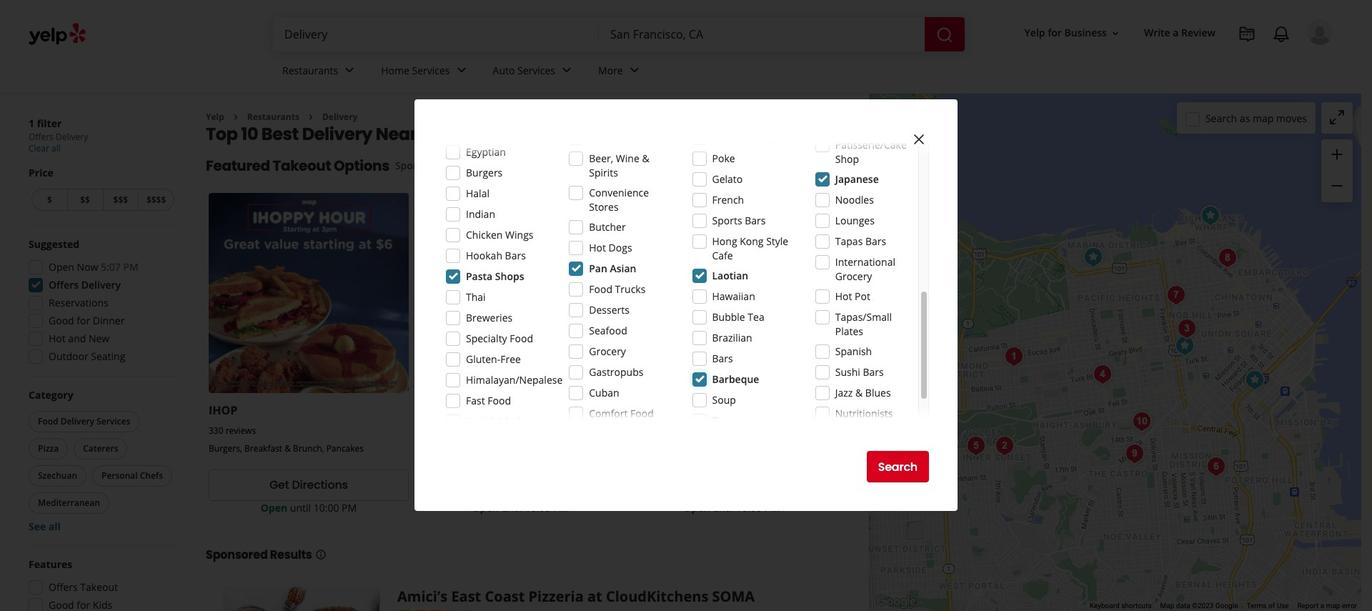 Task type: describe. For each thing, give the bounding box(es) containing it.
food trucks
[[589, 282, 646, 296]]

beer, wine & spirits
[[589, 152, 649, 179]]

pan asian
[[589, 262, 636, 275]]

chicken for chicken shop
[[712, 131, 749, 144]]

map data ©2023 google
[[1160, 602, 1238, 610]]

butcher
[[589, 220, 626, 234]]

saucy asian image
[[1120, 440, 1149, 468]]

terms
[[1247, 602, 1267, 610]]

chicken wings
[[466, 228, 534, 242]]

fast food
[[466, 394, 511, 407]]

a for report
[[1321, 602, 1324, 610]]

francisco,
[[457, 122, 545, 146]]

©2023
[[1192, 602, 1214, 610]]

french
[[712, 193, 744, 207]]

coast for top amici's east coast pizzeria at cloudkitchens soma link
[[490, 403, 522, 418]]

price group
[[29, 166, 177, 214]]

restaurants inside restaurants link
[[282, 63, 338, 77]]

brunch,
[[293, 443, 324, 455]]

california
[[548, 122, 633, 146]]

sports bars
[[712, 214, 766, 227]]

taco
[[632, 403, 658, 418]]

map region
[[766, 0, 1372, 611]]

options
[[334, 156, 389, 176]]

1
[[29, 116, 34, 130]]

at for amici's east coast pizzeria at cloudkitchens soma link to the bottom
[[587, 586, 602, 606]]

food for comfort food
[[630, 407, 654, 420]]

pizza button
[[29, 438, 68, 460]]

$$$$
[[146, 194, 166, 206]]

grocery inside international grocery
[[835, 269, 872, 283]]

delivery inside button
[[60, 415, 94, 427]]

16 info v2 image for top 10 best delivery near san francisco, california
[[829, 131, 840, 142]]

bars for sports bars
[[745, 214, 766, 227]]

& inside beer, wine & spirits
[[642, 152, 649, 165]]

fast
[[466, 394, 485, 407]]

ihop 330 reviews burgers, breakfast & brunch, pancakes
[[209, 403, 364, 455]]

tapas/small
[[835, 310, 892, 324]]

map for error
[[1326, 602, 1340, 610]]

user actions element
[[1013, 18, 1353, 106]]

takeout for offers
[[80, 580, 118, 594]]

markets
[[499, 415, 537, 428]]

breweries
[[466, 311, 513, 324]]

home
[[381, 63, 409, 77]]

indian
[[466, 207, 495, 221]]

hookah bars
[[466, 249, 526, 262]]

keyboard
[[1090, 602, 1120, 610]]

16 info v2 image
[[315, 549, 326, 560]]

beer,
[[589, 152, 613, 165]]

plates
[[835, 324, 863, 338]]

cloudkitchens for amici's east coast pizzeria at cloudkitchens soma link to the bottom
[[606, 586, 709, 606]]

san
[[420, 122, 453, 146]]

& inside "ihop 330 reviews burgers, breakfast & brunch, pancakes"
[[285, 443, 291, 455]]

get
[[269, 477, 289, 493]]

and
[[68, 332, 86, 345]]

0 vertical spatial east
[[463, 403, 487, 418]]

1 10:00 from the left
[[314, 501, 339, 514]]

jazz & blues
[[835, 386, 891, 400]]

convenience stores
[[589, 186, 649, 214]]

tapas
[[835, 234, 863, 248]]

sponsored for sponsored
[[395, 159, 447, 173]]

patisserie/cake
[[835, 138, 907, 152]]

delivery up options
[[302, 122, 372, 146]]

bell
[[661, 403, 682, 418]]

shops
[[495, 269, 524, 283]]

2 until from the left
[[501, 501, 522, 514]]

1 vertical spatial restaurants
[[247, 111, 299, 123]]

amici's east coast pizzeria at cloudkitchens soma for amici's east coast pizzeria at cloudkitchens soma link to the bottom
[[397, 586, 755, 606]]

health
[[466, 415, 497, 428]]

5:07
[[101, 260, 121, 274]]

projects image
[[1239, 26, 1256, 43]]

kong
[[740, 234, 764, 248]]

pizza
[[38, 442, 59, 455]]

ihop
[[209, 403, 238, 418]]

16 chevron down v2 image
[[1110, 28, 1121, 39]]

1 vertical spatial pizzeria
[[529, 586, 584, 606]]

services for auto services
[[517, 63, 555, 77]]

24 chevron down v2 image for restaurants
[[341, 62, 358, 79]]

caterers button
[[74, 438, 128, 460]]

offers for offers takeout
[[49, 580, 78, 594]]

bubble
[[712, 310, 745, 324]]

bars down brazilian
[[712, 352, 733, 365]]

shop for patisserie/cake shop
[[835, 152, 859, 166]]

hot for hot dogs
[[589, 241, 606, 254]]

food inside button
[[38, 415, 58, 427]]

chang's kitchen image
[[962, 432, 990, 460]]

1 vertical spatial amici's east coast pizzeria at cloudkitchens soma link
[[397, 586, 755, 606]]

hot for hot and new
[[49, 332, 66, 345]]

of
[[1269, 602, 1275, 610]]

24 chevron down v2 image for home services
[[453, 62, 470, 79]]

1 open until 10:00 pm from the left
[[261, 501, 357, 514]]

gastropubs
[[589, 365, 644, 379]]

free
[[500, 352, 521, 366]]

data
[[1176, 602, 1190, 610]]

style
[[766, 234, 788, 248]]

yelp for business button
[[1019, 20, 1127, 46]]

dogs
[[609, 241, 632, 254]]

filter
[[37, 116, 62, 130]]

16 chevron right v2 image
[[230, 111, 241, 123]]

24 chevron down v2 image for auto services
[[558, 62, 575, 79]]

bars for hookah bars
[[505, 249, 526, 262]]

see
[[29, 520, 46, 533]]

specialty
[[466, 332, 507, 345]]

close image
[[910, 131, 928, 148]]

2 horizontal spatial &
[[855, 386, 863, 400]]

expand map image
[[1329, 109, 1346, 126]]

sushi
[[835, 365, 860, 379]]

search for search as map moves
[[1206, 111, 1237, 125]]

seating
[[91, 349, 125, 363]]

gluten-free
[[466, 352, 521, 366]]

convenience
[[589, 186, 649, 199]]

$$ button
[[67, 189, 103, 211]]

write a review link
[[1138, 20, 1221, 46]]

desserts
[[589, 303, 630, 317]]

sponsored for sponsored results
[[206, 546, 268, 563]]

$ button
[[31, 189, 67, 211]]

24 chevron down v2 image for more
[[626, 62, 643, 79]]

more link
[[587, 51, 654, 93]]

1 vertical spatial all
[[49, 520, 61, 533]]

dumpling baby china bistro image
[[999, 342, 1028, 371]]

shortcuts
[[1121, 602, 1152, 610]]

1 vertical spatial east
[[451, 586, 481, 606]]

new
[[89, 332, 110, 345]]

personal chefs
[[101, 470, 163, 482]]

group containing category
[[26, 388, 177, 534]]

open now 5:07 pm
[[49, 260, 138, 274]]

delivery right 16 chevron right v2 image
[[322, 111, 358, 123]]

16 chevron right v2 image
[[305, 111, 317, 123]]

farmhouse kitchen thai cuisine image
[[1202, 452, 1230, 481]]

reviews
[[226, 425, 256, 437]]

coast for amici's east coast pizzeria at cloudkitchens soma link to the bottom
[[485, 586, 525, 606]]

comfort
[[589, 407, 628, 420]]

lounges
[[835, 214, 875, 227]]

amici's east coast pizzeria at cloudkitchens soma image
[[1240, 366, 1269, 394]]

caterers
[[83, 442, 118, 455]]



Task type: vqa. For each thing, say whether or not it's contained in the screenshot.
"Use"
yes



Task type: locate. For each thing, give the bounding box(es) containing it.
1 vertical spatial grocery
[[589, 344, 626, 358]]

hong
[[712, 234, 737, 248]]

restaurants link up 16 chevron right v2 image
[[271, 51, 370, 93]]

cloudkitchens for top amici's east coast pizzeria at cloudkitchens soma link
[[587, 403, 669, 418]]

1 vertical spatial restaurants link
[[247, 111, 299, 123]]

terms of use link
[[1247, 602, 1289, 610]]

0 vertical spatial sponsored
[[395, 159, 447, 173]]

yelp inside button
[[1025, 26, 1045, 40]]

0 horizontal spatial until
[[290, 501, 311, 514]]

0 horizontal spatial takeout
[[80, 580, 118, 594]]

0 horizontal spatial open until 10:00 pm
[[261, 501, 357, 514]]

search image
[[936, 26, 953, 43]]

2 horizontal spatial services
[[517, 63, 555, 77]]

review
[[1181, 26, 1216, 40]]

dinner
[[93, 314, 125, 327]]

kung food image
[[1088, 360, 1117, 389]]

open inside the taco bell open until 10:00 pm
[[683, 501, 710, 514]]

a for write
[[1173, 26, 1179, 40]]

0 vertical spatial restaurants
[[282, 63, 338, 77]]

taco bell open until 10:00 pm
[[632, 403, 780, 514]]

0 vertical spatial takeout
[[273, 156, 331, 176]]

ihop image
[[1196, 202, 1225, 230]]

1 horizontal spatial takeout
[[273, 156, 331, 176]]

breakfast
[[244, 443, 282, 455]]

tapas bars
[[835, 234, 886, 248]]

offers up reservations
[[49, 278, 79, 292]]

1 horizontal spatial for
[[1048, 26, 1062, 40]]

house of thai image
[[1172, 314, 1201, 343]]

food for specialty food
[[510, 332, 533, 345]]

features
[[29, 557, 72, 571]]

offers down filter
[[29, 131, 53, 143]]

2 horizontal spatial until
[[713, 501, 734, 514]]

terms of use
[[1247, 602, 1289, 610]]

hot
[[589, 241, 606, 254], [835, 289, 852, 303], [49, 332, 66, 345]]

& left brunch,
[[285, 443, 291, 455]]

barbeque
[[712, 372, 759, 386]]

0 vertical spatial soma
[[672, 403, 706, 418]]

yelp for yelp link
[[206, 111, 224, 123]]

all right the see
[[49, 520, 61, 533]]

soma for amici's east coast pizzeria at cloudkitchens soma link to the bottom
[[712, 586, 755, 606]]

comfort food
[[589, 407, 654, 420]]

1 vertical spatial search
[[878, 458, 918, 475]]

zoom in image
[[1329, 146, 1346, 163]]

0 horizontal spatial search
[[878, 458, 918, 475]]

egyptian
[[466, 145, 506, 159]]

yelp left business
[[1025, 26, 1045, 40]]

services for home services
[[412, 63, 450, 77]]

amici's for amici's east coast pizzeria at cloudkitchens soma link to the bottom
[[397, 586, 448, 606]]

savor image
[[990, 432, 1019, 460]]

1 horizontal spatial sponsored
[[395, 159, 447, 173]]

24 chevron down v2 image left auto
[[453, 62, 470, 79]]

laotian
[[712, 269, 748, 282]]

google
[[1216, 602, 1238, 610]]

services right auto
[[517, 63, 555, 77]]

google image
[[873, 592, 920, 611]]

hot up pan
[[589, 241, 606, 254]]

jazz
[[835, 386, 853, 400]]

specialty food
[[466, 332, 533, 345]]

pm inside the taco bell open until 10:00 pm
[[764, 501, 780, 514]]

0 vertical spatial search
[[1206, 111, 1237, 125]]

offers for offers delivery
[[49, 278, 79, 292]]

bars up 'blues'
[[863, 365, 884, 379]]

grocery down international
[[835, 269, 872, 283]]

1 vertical spatial coast
[[485, 586, 525, 606]]

bars for sushi bars
[[863, 365, 884, 379]]

0 horizontal spatial soma
[[672, 403, 706, 418]]

0 vertical spatial at
[[572, 403, 584, 418]]

0 vertical spatial chicken
[[712, 131, 749, 144]]

0 horizontal spatial sponsored
[[206, 546, 268, 563]]

0 vertical spatial restaurants link
[[271, 51, 370, 93]]

business
[[1064, 26, 1107, 40]]

2 vertical spatial hot
[[49, 332, 66, 345]]

0 horizontal spatial &
[[285, 443, 291, 455]]

at for top amici's east coast pizzeria at cloudkitchens soma link
[[572, 403, 584, 418]]

0 vertical spatial a
[[1173, 26, 1179, 40]]

tapas/small plates
[[835, 310, 892, 338]]

1 horizontal spatial hot
[[589, 241, 606, 254]]

24 chevron down v2 image right the auto services
[[558, 62, 575, 79]]

food left 'bell'
[[630, 407, 654, 420]]

auto services link
[[481, 51, 587, 93]]

chicken up hookah
[[466, 228, 503, 242]]

services inside button
[[97, 415, 130, 427]]

restaurants link left 16 chevron right v2 image
[[247, 111, 299, 123]]

2 24 chevron down v2 image from the left
[[626, 62, 643, 79]]

3 until from the left
[[713, 501, 734, 514]]

0 vertical spatial amici's
[[420, 403, 460, 418]]

map for moves
[[1253, 111, 1274, 125]]

0 vertical spatial amici's east coast pizzeria at cloudkitchens soma
[[420, 403, 706, 418]]

0 vertical spatial for
[[1048, 26, 1062, 40]]

a inside 'link'
[[1173, 26, 1179, 40]]

health markets
[[466, 415, 537, 428]]

food down category
[[38, 415, 58, 427]]

chefs
[[140, 470, 163, 482]]

$$$ button
[[103, 189, 138, 211]]

yelp for yelp for business
[[1025, 26, 1045, 40]]

1 vertical spatial shop
[[835, 152, 859, 166]]

ihop link
[[209, 403, 238, 418]]

1 vertical spatial cloudkitchens
[[606, 586, 709, 606]]

0 horizontal spatial a
[[1173, 26, 1179, 40]]

personal chefs button
[[92, 465, 172, 487]]

yelp left 16 chevron right v2 icon
[[206, 111, 224, 123]]

auto services
[[493, 63, 555, 77]]

wings
[[505, 228, 534, 242]]

16 info v2 image for featured takeout options
[[450, 160, 461, 172]]

1 horizontal spatial search
[[1206, 111, 1237, 125]]

offers delivery
[[49, 278, 121, 292]]

0 vertical spatial all
[[51, 142, 61, 154]]

0 vertical spatial cloudkitchens
[[587, 403, 669, 418]]

3 10:00 from the left
[[736, 501, 762, 514]]

for up hot and new
[[77, 314, 90, 327]]

24 chevron down v2 image inside auto services link
[[558, 62, 575, 79]]

sponsored results
[[206, 546, 312, 563]]

hot for hot pot
[[835, 289, 852, 303]]

1 24 chevron down v2 image from the left
[[558, 62, 575, 79]]

16 info v2 image up japanese
[[829, 131, 840, 142]]

food down pan
[[589, 282, 612, 296]]

home services
[[381, 63, 450, 77]]

0 horizontal spatial hot
[[49, 332, 66, 345]]

featured takeout options
[[206, 156, 389, 176]]

nutritionists
[[835, 407, 893, 420]]

1 vertical spatial yelp
[[206, 111, 224, 123]]

search for search
[[878, 458, 918, 475]]

japanese
[[835, 172, 879, 186]]

pasta
[[466, 269, 493, 283]]

1 horizontal spatial 24 chevron down v2 image
[[626, 62, 643, 79]]

report a map error
[[1298, 602, 1357, 610]]

1 horizontal spatial shop
[[835, 152, 859, 166]]

map
[[1253, 111, 1274, 125], [1326, 602, 1340, 610]]

2 vertical spatial &
[[285, 443, 291, 455]]

search inside button
[[878, 458, 918, 475]]

hot left pot
[[835, 289, 852, 303]]

amici's for top amici's east coast pizzeria at cloudkitchens soma link
[[420, 403, 460, 418]]

1 filter offers delivery clear all
[[29, 116, 88, 154]]

hot dogs
[[589, 241, 632, 254]]

gluten-
[[466, 352, 500, 366]]

1 vertical spatial at
[[587, 586, 602, 606]]

soma for top amici's east coast pizzeria at cloudkitchens soma link
[[672, 403, 706, 418]]

2 open until 10:00 pm from the left
[[472, 501, 568, 514]]

1 vertical spatial &
[[855, 386, 863, 400]]

search dialog
[[0, 0, 1372, 611]]

0 horizontal spatial 24 chevron down v2 image
[[558, 62, 575, 79]]

330
[[209, 425, 223, 437]]

0 vertical spatial offers
[[29, 131, 53, 143]]

offers down features
[[49, 580, 78, 594]]

1 until from the left
[[290, 501, 311, 514]]

search down nutritionists
[[878, 458, 918, 475]]

at
[[572, 403, 584, 418], [587, 586, 602, 606]]

1 vertical spatial hot
[[835, 289, 852, 303]]

0 vertical spatial &
[[642, 152, 649, 165]]

24 chevron down v2 image
[[558, 62, 575, 79], [626, 62, 643, 79]]

outdoor seating
[[49, 349, 125, 363]]

amici's east coast pizzeria at cloudkitchens soma for top amici's east coast pizzeria at cloudkitchens soma link
[[420, 403, 706, 418]]

24 chevron down v2 image inside more link
[[626, 62, 643, 79]]

bars up "kong"
[[745, 214, 766, 227]]

group containing features
[[24, 557, 177, 611]]

1 vertical spatial chicken
[[466, 228, 503, 242]]

top
[[206, 122, 238, 146]]

group
[[1321, 139, 1353, 202], [24, 237, 177, 368], [26, 388, 177, 534], [24, 557, 177, 611]]

chubby noodle image
[[1213, 244, 1242, 272]]

amici's east coast pizzeria at cloudkitchens soma
[[420, 403, 706, 418], [397, 586, 755, 606]]

map left error
[[1326, 602, 1340, 610]]

get directions link
[[209, 469, 409, 501]]

chicken up poke
[[712, 131, 749, 144]]

0 horizontal spatial shop
[[752, 131, 775, 144]]

restaurants link
[[271, 51, 370, 93], [247, 111, 299, 123]]

patisserie/cake shop
[[835, 138, 907, 166]]

1 horizontal spatial yelp
[[1025, 26, 1045, 40]]

delivery up caterers
[[60, 415, 94, 427]]

restaurants up 16 chevron right v2 image
[[282, 63, 338, 77]]

hong kong style cafe
[[712, 234, 788, 262]]

shop for chicken shop
[[752, 131, 775, 144]]

1 horizontal spatial services
[[412, 63, 450, 77]]

for for business
[[1048, 26, 1062, 40]]

1 horizontal spatial grocery
[[835, 269, 872, 283]]

1 vertical spatial amici's
[[397, 586, 448, 606]]

1 vertical spatial for
[[77, 314, 90, 327]]

0 horizontal spatial 24 chevron down v2 image
[[341, 62, 358, 79]]

sponsored left results on the left
[[206, 546, 268, 563]]

0 vertical spatial 16 info v2 image
[[829, 131, 840, 142]]

1 horizontal spatial soma
[[712, 586, 755, 606]]

0 vertical spatial map
[[1253, 111, 1274, 125]]

0 horizontal spatial at
[[572, 403, 584, 418]]

clear
[[29, 142, 49, 154]]

open until 10:00 pm
[[261, 501, 357, 514], [472, 501, 568, 514]]

1 horizontal spatial chicken
[[712, 131, 749, 144]]

1 horizontal spatial &
[[642, 152, 649, 165]]

24 chevron down v2 image inside home services link
[[453, 62, 470, 79]]

1 vertical spatial a
[[1321, 602, 1324, 610]]

a right report
[[1321, 602, 1324, 610]]

1 horizontal spatial open until 10:00 pm
[[472, 501, 568, 514]]

10:00 inside the taco bell open until 10:00 pm
[[736, 501, 762, 514]]

1 vertical spatial offers
[[49, 278, 79, 292]]

0 vertical spatial pizzeria
[[525, 403, 569, 418]]

1 horizontal spatial at
[[587, 586, 602, 606]]

food delivery services button
[[29, 411, 140, 432]]

0 vertical spatial coast
[[490, 403, 522, 418]]

2 horizontal spatial 10:00
[[736, 501, 762, 514]]

services up caterers
[[97, 415, 130, 427]]

taco bell image
[[1170, 332, 1199, 360]]

takeout for featured
[[273, 156, 331, 176]]

all inside 1 filter offers delivery clear all
[[51, 142, 61, 154]]

0 vertical spatial shop
[[752, 131, 775, 144]]

korean soul chicken image
[[1162, 281, 1190, 309]]

delivery down filter
[[56, 131, 88, 143]]

directions
[[292, 477, 348, 493]]

0 horizontal spatial grocery
[[589, 344, 626, 358]]

1 vertical spatial 16 info v2 image
[[450, 160, 461, 172]]

2 10:00 from the left
[[525, 501, 550, 514]]

zoom out image
[[1329, 177, 1346, 195]]

1 horizontal spatial 16 info v2 image
[[829, 131, 840, 142]]

error
[[1342, 602, 1357, 610]]

blues
[[865, 386, 891, 400]]

sponsored
[[395, 159, 447, 173], [206, 546, 268, 563]]

0 horizontal spatial yelp
[[206, 111, 224, 123]]

for left business
[[1048, 26, 1062, 40]]

wine
[[616, 152, 639, 165]]

a right write
[[1173, 26, 1179, 40]]

sponsored down "top 10 best delivery near san francisco, california"
[[395, 159, 447, 173]]

group containing suggested
[[24, 237, 177, 368]]

bars for tapas bars
[[865, 234, 886, 248]]

chicken
[[712, 131, 749, 144], [466, 228, 503, 242]]

clear all link
[[29, 142, 61, 154]]

0 horizontal spatial chicken
[[466, 228, 503, 242]]

for inside group
[[77, 314, 90, 327]]

yelp
[[1025, 26, 1045, 40], [206, 111, 224, 123]]

sf hole in the wall pizza image
[[1079, 243, 1107, 272]]

burgers,
[[209, 443, 242, 455]]

& right wine
[[642, 152, 649, 165]]

0 horizontal spatial for
[[77, 314, 90, 327]]

delivery inside 1 filter offers delivery clear all
[[56, 131, 88, 143]]

notifications image
[[1273, 26, 1290, 43]]

grocery down seafood
[[589, 344, 626, 358]]

pancakes
[[326, 443, 364, 455]]

& right jazz
[[855, 386, 863, 400]]

0 vertical spatial grocery
[[835, 269, 872, 283]]

1 vertical spatial amici's east coast pizzeria at cloudkitchens soma
[[397, 586, 755, 606]]

restaurants left 16 chevron right v2 image
[[247, 111, 299, 123]]

food up "health markets"
[[488, 394, 511, 407]]

east
[[463, 403, 487, 418], [451, 586, 481, 606]]

more
[[598, 63, 623, 77]]

until inside the taco bell open until 10:00 pm
[[713, 501, 734, 514]]

sports
[[712, 214, 742, 227]]

report
[[1298, 602, 1319, 610]]

burgers
[[466, 166, 503, 179]]

hot and new
[[49, 332, 110, 345]]

1 vertical spatial sponsored
[[206, 546, 268, 563]]

until
[[290, 501, 311, 514], [501, 501, 522, 514], [713, 501, 734, 514]]

1 horizontal spatial a
[[1321, 602, 1324, 610]]

as
[[1240, 111, 1250, 125]]

2 24 chevron down v2 image from the left
[[453, 62, 470, 79]]

0 horizontal spatial map
[[1253, 111, 1274, 125]]

0 vertical spatial hot
[[589, 241, 606, 254]]

0 vertical spatial amici's east coast pizzeria at cloudkitchens soma link
[[420, 403, 706, 418]]

1 horizontal spatial 10:00
[[525, 501, 550, 514]]

$
[[47, 194, 52, 206]]

beit rima image
[[1127, 407, 1156, 436]]

offers inside 1 filter offers delivery clear all
[[29, 131, 53, 143]]

halal
[[466, 187, 490, 200]]

0 horizontal spatial 16 info v2 image
[[450, 160, 461, 172]]

tea
[[748, 310, 765, 324]]

map right "as"
[[1253, 111, 1274, 125]]

2 vertical spatial offers
[[49, 580, 78, 594]]

see all
[[29, 520, 61, 533]]

1 vertical spatial soma
[[712, 586, 755, 606]]

get directions
[[269, 477, 348, 493]]

1 24 chevron down v2 image from the left
[[341, 62, 358, 79]]

24 chevron down v2 image left home
[[341, 62, 358, 79]]

chicken for chicken wings
[[466, 228, 503, 242]]

1 vertical spatial takeout
[[80, 580, 118, 594]]

bubble tea
[[712, 310, 765, 324]]

reservations
[[49, 296, 108, 309]]

0 horizontal spatial services
[[97, 415, 130, 427]]

szechuan button
[[29, 465, 86, 487]]

16 info v2 image
[[829, 131, 840, 142], [450, 160, 461, 172]]

24 chevron down v2 image
[[341, 62, 358, 79], [453, 62, 470, 79]]

bars up international
[[865, 234, 886, 248]]

for for dinner
[[77, 314, 90, 327]]

bars down wings
[[505, 249, 526, 262]]

pasta shops
[[466, 269, 524, 283]]

delivery down open now 5:07 pm
[[81, 278, 121, 292]]

food delivery services
[[38, 415, 130, 427]]

services right home
[[412, 63, 450, 77]]

gelato
[[712, 172, 743, 186]]

food for fast food
[[488, 394, 511, 407]]

for inside button
[[1048, 26, 1062, 40]]

shop inside patisserie/cake shop
[[835, 152, 859, 166]]

16 info v2 image left 'burgers' in the left of the page
[[450, 160, 461, 172]]

None search field
[[273, 17, 968, 51]]

himalayan/nepalese
[[466, 373, 563, 387]]

1 horizontal spatial 24 chevron down v2 image
[[453, 62, 470, 79]]

hot down good
[[49, 332, 66, 345]]

0 horizontal spatial 10:00
[[314, 501, 339, 514]]

24 chevron down v2 image right more
[[626, 62, 643, 79]]

food up the free
[[510, 332, 533, 345]]

1 horizontal spatial until
[[501, 501, 522, 514]]

search left "as"
[[1206, 111, 1237, 125]]

business categories element
[[271, 51, 1333, 93]]

szechuan
[[38, 470, 77, 482]]

$$
[[80, 194, 90, 206]]

1 vertical spatial map
[[1326, 602, 1340, 610]]

0 vertical spatial yelp
[[1025, 26, 1045, 40]]

open
[[49, 260, 74, 274], [261, 501, 287, 514], [472, 501, 499, 514], [683, 501, 710, 514]]

price
[[29, 166, 54, 179]]

all right clear in the top of the page
[[51, 142, 61, 154]]



